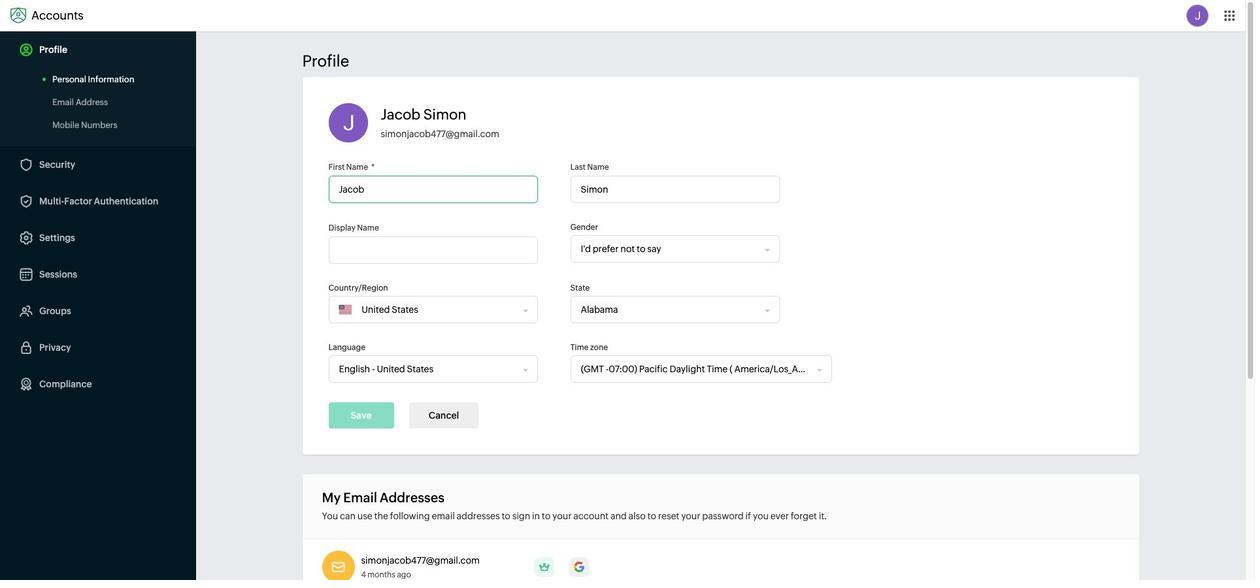 Task type: vqa. For each thing, say whether or not it's contained in the screenshot.
this
no



Task type: locate. For each thing, give the bounding box(es) containing it.
primary image
[[535, 558, 555, 578]]

None field
[[571, 236, 766, 262], [352, 297, 518, 323], [571, 297, 766, 323], [329, 356, 524, 383], [571, 356, 818, 383], [571, 236, 766, 262], [352, 297, 518, 323], [571, 297, 766, 323], [329, 356, 524, 383], [571, 356, 818, 383]]

None text field
[[329, 176, 538, 203], [571, 176, 780, 203], [329, 176, 538, 203], [571, 176, 780, 203]]

None text field
[[329, 237, 538, 264]]



